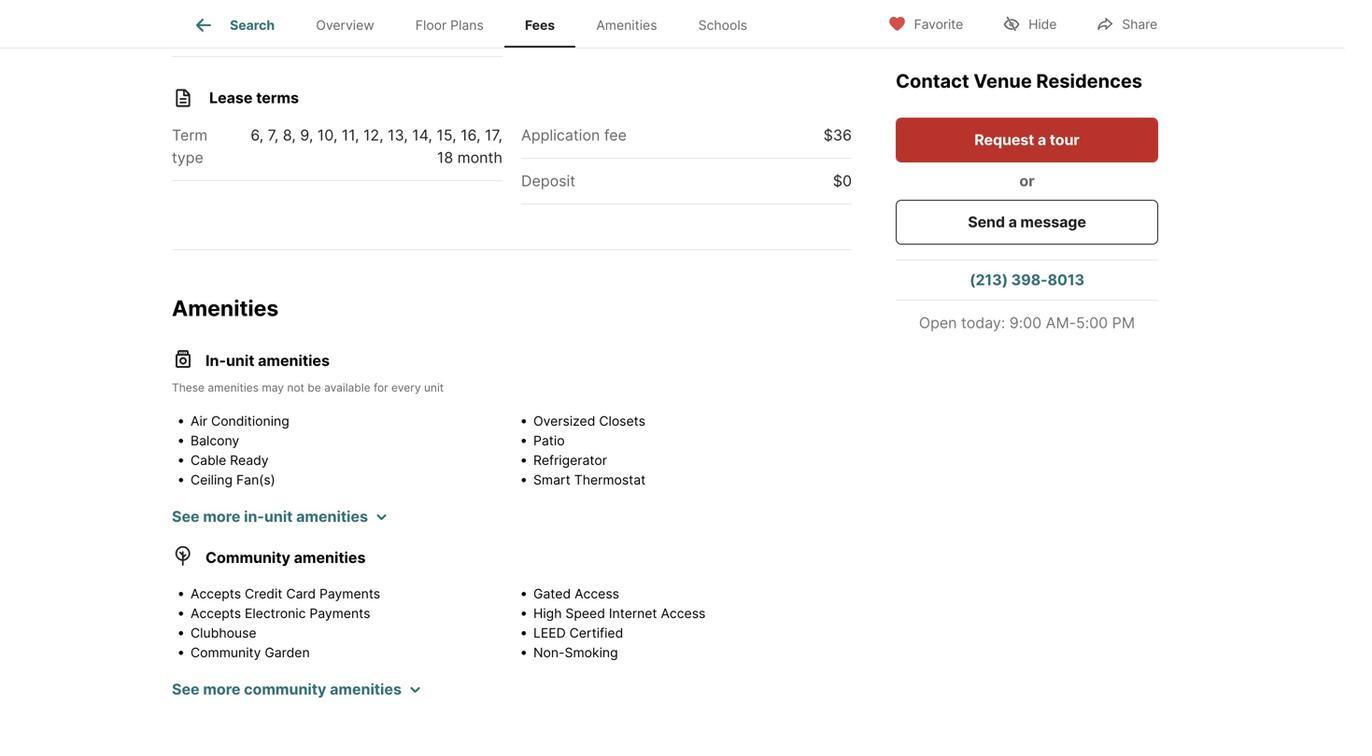 Task type: vqa. For each thing, say whether or not it's contained in the screenshot.
housing to the top
no



Task type: describe. For each thing, give the bounding box(es) containing it.
share
[[1122, 16, 1158, 32]]

hide
[[1029, 16, 1057, 32]]

type
[[172, 148, 203, 167]]

fee
[[604, 126, 627, 144]]

lease terms
[[209, 89, 299, 107]]

5:00
[[1076, 314, 1108, 332]]

in-unit amenities
[[206, 352, 330, 370]]

pm
[[1112, 314, 1135, 332]]

community inside accepts credit card payments accepts electronic payments clubhouse community garden conference room
[[191, 645, 261, 661]]

request a tour
[[975, 131, 1080, 149]]

a for request
[[1038, 131, 1047, 149]]

terms
[[256, 89, 299, 107]]

conference
[[191, 665, 262, 681]]

favorite button
[[872, 4, 979, 43]]

patio
[[534, 433, 565, 449]]

non-
[[534, 645, 565, 661]]

search
[[230, 17, 275, 33]]

see more community amenities
[[172, 681, 402, 699]]

in-
[[244, 508, 264, 526]]

amenities down in-
[[208, 381, 259, 395]]

speed
[[566, 606, 605, 622]]

cable
[[191, 453, 226, 469]]

oversized closets patio refrigerator smart thermostat
[[534, 413, 646, 488]]

accepts credit card payments accepts electronic payments clubhouse community garden conference room
[[191, 586, 380, 681]]

0 vertical spatial payments
[[320, 586, 380, 602]]

8,
[[283, 126, 296, 144]]

send a message
[[968, 213, 1086, 231]]

0 vertical spatial access
[[575, 586, 619, 602]]

0 horizontal spatial unit
[[226, 352, 255, 370]]

overview
[[316, 17, 374, 33]]

fees tab
[[504, 3, 576, 48]]

these amenities may not be available for every unit
[[172, 381, 444, 395]]

today:
[[961, 314, 1006, 332]]

contact
[[896, 70, 970, 92]]

these
[[172, 381, 205, 395]]

see more in-unit amenities
[[172, 508, 368, 526]]

oversized
[[534, 413, 596, 429]]

1 accepts from the top
[[191, 586, 241, 602]]

fan(s)
[[236, 472, 275, 488]]

17,
[[485, 126, 503, 144]]

schools
[[699, 17, 747, 33]]

amenities inside see more community amenities dropdown button
[[330, 681, 402, 699]]

garden
[[265, 645, 310, 661]]

or
[[1020, 172, 1035, 190]]

(213) 398-8013 button
[[896, 261, 1159, 300]]

message
[[1021, 213, 1086, 231]]

tour
[[1050, 131, 1080, 149]]

smoking
[[565, 645, 618, 661]]

community
[[244, 681, 326, 699]]

contact venue residences
[[896, 70, 1143, 92]]

application
[[521, 126, 600, 144]]

amenities up card on the left bottom
[[294, 549, 366, 567]]

(213) 398-8013
[[970, 271, 1085, 289]]

1 vertical spatial payments
[[310, 606, 370, 622]]

tab list containing search
[[172, 0, 783, 48]]

floor
[[416, 17, 447, 33]]

air conditioning balcony cable ready ceiling fan(s) dishwasher
[[191, 413, 289, 508]]

type
[[172, 24, 207, 42]]

send a message button
[[896, 200, 1159, 245]]

other
[[463, 24, 503, 42]]

hide button
[[987, 4, 1073, 43]]

amenities up not
[[258, 352, 330, 370]]

gated access high speed internet access leed certified non-smoking
[[534, 586, 706, 661]]

0 vertical spatial community
[[206, 549, 290, 567]]

see more community amenities button
[[172, 679, 420, 701]]

send
[[968, 213, 1005, 231]]

balcony
[[191, 433, 239, 449]]

thermostat
[[574, 472, 646, 488]]

10,
[[317, 126, 338, 144]]

11,
[[342, 126, 359, 144]]

overview tab
[[295, 3, 395, 48]]

request a tour button
[[896, 118, 1159, 163]]

more for community
[[203, 681, 241, 699]]

9,
[[300, 126, 313, 144]]

amenities inside see more in-unit amenities dropdown button
[[296, 508, 368, 526]]

floor plans tab
[[395, 3, 504, 48]]

every
[[392, 381, 421, 395]]



Task type: locate. For each thing, give the bounding box(es) containing it.
tab list
[[172, 0, 783, 48]]

0 horizontal spatial amenities
[[172, 295, 279, 321]]

smart
[[534, 472, 571, 488]]

ceiling
[[191, 472, 233, 488]]

residences
[[1037, 70, 1143, 92]]

1 vertical spatial a
[[1009, 213, 1017, 231]]

more
[[203, 508, 241, 526], [203, 681, 241, 699]]

amenities inside "tab"
[[596, 17, 657, 33]]

0 vertical spatial amenities
[[596, 17, 657, 33]]

certified
[[570, 626, 623, 641]]

1 horizontal spatial unit
[[264, 508, 293, 526]]

community amenities
[[206, 549, 366, 567]]

internet
[[609, 606, 657, 622]]

1 see from the top
[[172, 508, 200, 526]]

more left in-
[[203, 508, 241, 526]]

1 horizontal spatial a
[[1038, 131, 1047, 149]]

see down the ceiling
[[172, 508, 200, 526]]

6,
[[251, 126, 264, 144]]

amenities up "community amenities"
[[296, 508, 368, 526]]

gated
[[534, 586, 571, 602]]

for
[[374, 381, 388, 395]]

payments right card on the left bottom
[[320, 586, 380, 602]]

0 vertical spatial a
[[1038, 131, 1047, 149]]

community up the "credit" at the left of the page
[[206, 549, 290, 567]]

12,
[[363, 126, 384, 144]]

dishwasher
[[191, 492, 263, 508]]

1 vertical spatial more
[[203, 681, 241, 699]]

0 horizontal spatial a
[[1009, 213, 1017, 231]]

1 vertical spatial see
[[172, 681, 200, 699]]

high
[[534, 606, 562, 622]]

amenities tab
[[576, 3, 678, 48]]

0 horizontal spatial access
[[575, 586, 619, 602]]

schools tab
[[678, 3, 768, 48]]

1 vertical spatial unit
[[424, 381, 444, 395]]

2 vertical spatial unit
[[264, 508, 293, 526]]

access up speed
[[575, 586, 619, 602]]

unit right every
[[424, 381, 444, 395]]

floor plans
[[416, 17, 484, 33]]

2 accepts from the top
[[191, 606, 241, 622]]

13,
[[388, 126, 408, 144]]

a right send on the top right
[[1009, 213, 1017, 231]]

credit
[[245, 586, 283, 602]]

open today: 9:00 am-5:00 pm
[[919, 314, 1135, 332]]

14,
[[412, 126, 433, 144]]

more inside see more in-unit amenities dropdown button
[[203, 508, 241, 526]]

electronic
[[245, 606, 306, 622]]

search link
[[193, 14, 275, 36]]

access right the internet
[[661, 606, 706, 622]]

card
[[286, 586, 316, 602]]

closets
[[599, 413, 646, 429]]

see for see more in-unit amenities
[[172, 508, 200, 526]]

$36
[[824, 126, 852, 144]]

room
[[266, 665, 301, 681]]

a for send
[[1009, 213, 1017, 231]]

venue
[[974, 70, 1032, 92]]

0 vertical spatial more
[[203, 508, 241, 526]]

available
[[324, 381, 371, 395]]

see down clubhouse
[[172, 681, 200, 699]]

share button
[[1080, 4, 1174, 43]]

a inside send a message button
[[1009, 213, 1017, 231]]

a left tour
[[1038, 131, 1047, 149]]

payments down card on the left bottom
[[310, 606, 370, 622]]

ready
[[230, 453, 269, 469]]

(213)
[[970, 271, 1008, 289]]

1 vertical spatial access
[[661, 606, 706, 622]]

favorite
[[914, 16, 963, 32]]

leed
[[534, 626, 566, 641]]

unit inside dropdown button
[[264, 508, 293, 526]]

amenities right fees tab
[[596, 17, 657, 33]]

1 horizontal spatial amenities
[[596, 17, 657, 33]]

0 vertical spatial accepts
[[191, 586, 241, 602]]

1 vertical spatial amenities
[[172, 295, 279, 321]]

398-
[[1012, 271, 1048, 289]]

conditioning
[[211, 413, 289, 429]]

more inside see more community amenities dropdown button
[[203, 681, 241, 699]]

2 more from the top
[[203, 681, 241, 699]]

am-
[[1046, 314, 1076, 332]]

1 vertical spatial accepts
[[191, 606, 241, 622]]

see for see more community amenities
[[172, 681, 200, 699]]

community up conference
[[191, 645, 261, 661]]

plans
[[451, 17, 484, 33]]

unit
[[226, 352, 255, 370], [424, 381, 444, 395], [264, 508, 293, 526]]

1 more from the top
[[203, 508, 241, 526]]

in-
[[206, 352, 226, 370]]

16,
[[461, 126, 481, 144]]

2 see from the top
[[172, 681, 200, 699]]

7,
[[268, 126, 279, 144]]

a inside request a tour button
[[1038, 131, 1047, 149]]

month
[[458, 148, 503, 167]]

8013
[[1048, 271, 1085, 289]]

see more in-unit amenities button
[[172, 506, 387, 528]]

fees
[[525, 17, 555, 33]]

see
[[172, 508, 200, 526], [172, 681, 200, 699]]

term type
[[172, 126, 208, 167]]

air
[[191, 413, 207, 429]]

unit up "conditioning"
[[226, 352, 255, 370]]

6, 7, 8, 9, 10, 11, 12, 13, 14, 15, 16, 17, 18 month
[[251, 126, 503, 167]]

access
[[575, 586, 619, 602], [661, 606, 706, 622]]

a
[[1038, 131, 1047, 149], [1009, 213, 1017, 231]]

2 horizontal spatial unit
[[424, 381, 444, 395]]

not
[[287, 381, 304, 395]]

unit up "community amenities"
[[264, 508, 293, 526]]

(213) 398-8013 link
[[896, 261, 1159, 300]]

1 horizontal spatial access
[[661, 606, 706, 622]]

0 vertical spatial unit
[[226, 352, 255, 370]]

be
[[308, 381, 321, 395]]

15,
[[437, 126, 457, 144]]

9:00
[[1010, 314, 1042, 332]]

clubhouse
[[191, 626, 257, 641]]

request
[[975, 131, 1035, 149]]

1 vertical spatial community
[[191, 645, 261, 661]]

deposit
[[521, 172, 576, 190]]

0 vertical spatial see
[[172, 508, 200, 526]]

may
[[262, 381, 284, 395]]

more for in-
[[203, 508, 241, 526]]

amenities right community
[[330, 681, 402, 699]]

18
[[437, 148, 453, 167]]

open
[[919, 314, 957, 332]]

amenities
[[258, 352, 330, 370], [208, 381, 259, 395], [296, 508, 368, 526], [294, 549, 366, 567], [330, 681, 402, 699]]

more down clubhouse
[[203, 681, 241, 699]]

refrigerator
[[534, 453, 607, 469]]

$0
[[833, 172, 852, 190]]

amenities up in-
[[172, 295, 279, 321]]



